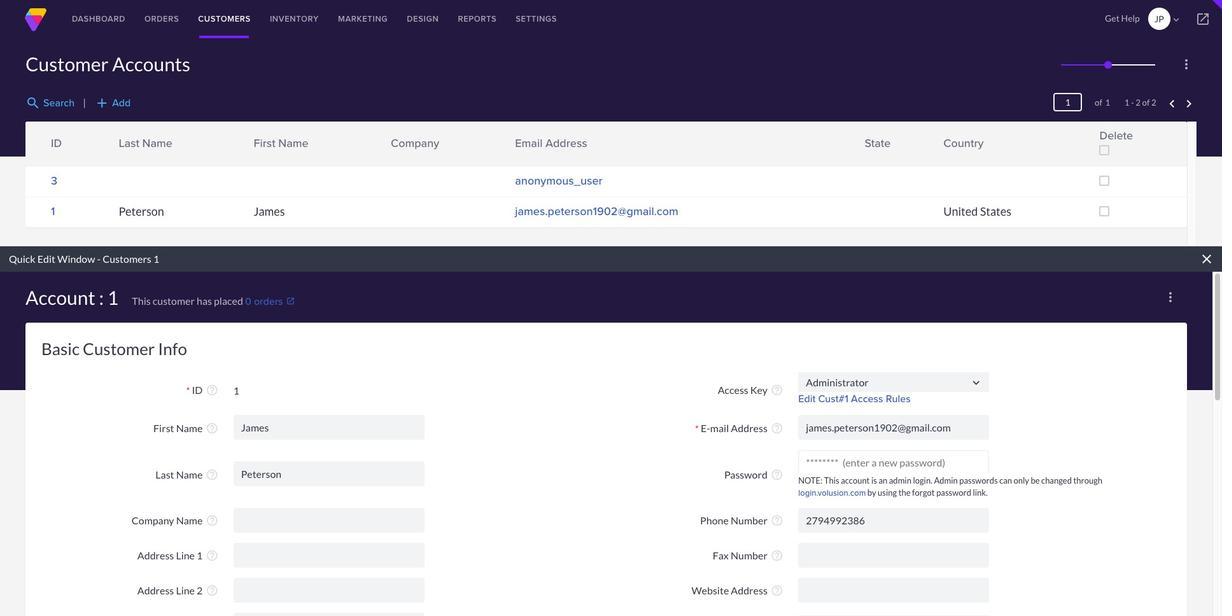 Task type: locate. For each thing, give the bounding box(es) containing it.
0 horizontal spatial name
[[142, 135, 172, 152]]

 link
[[109, 142, 122, 154], [244, 142, 257, 154], [381, 142, 394, 154], [506, 142, 518, 154], [855, 142, 868, 154], [934, 142, 947, 154]]

1 of from the left
[[1095, 97, 1103, 108]]

delete element
[[1094, 122, 1187, 166]]

0 vertical spatial customers
[[198, 13, 251, 25]]

3  link from the left
[[381, 142, 394, 154]]

6  from the left
[[935, 142, 946, 154]]

2 name from the left
[[278, 135, 309, 152]]

name
[[142, 135, 172, 152], [278, 135, 309, 152]]

  first name
[[245, 135, 309, 154]]

of left 'keyboard_arrow_left' link
[[1143, 97, 1150, 108]]

4  from the left
[[506, 142, 518, 154]]

 inside   company
[[382, 142, 393, 154]]

more_vert button
[[1177, 54, 1197, 74]]

4  from the left
[[506, 135, 518, 147]]

5  link from the left
[[855, 135, 868, 147]]

1 link
[[51, 203, 55, 220]]

 inside   last name
[[110, 135, 121, 147]]

1
[[1106, 97, 1111, 108], [1125, 97, 1130, 108], [51, 203, 55, 220], [153, 253, 159, 265]]

mode_editedit









company element
[[385, 122, 509, 166]]

add add
[[94, 96, 131, 111]]

more_vert
[[1179, 57, 1195, 72]]

buy now link
[[631, 580, 702, 605]]

company
[[391, 135, 439, 152]]

0 vertical spatial -
[[1132, 97, 1134, 108]]

4  link from the left
[[506, 135, 518, 147]]

united states
[[944, 205, 1012, 219]]

- right window
[[97, 253, 101, 265]]

state link
[[865, 135, 891, 152]]

3  from the left
[[382, 142, 393, 154]]

 link for last
[[109, 135, 122, 147]]

edit
[[37, 253, 55, 265]]

6  link from the left
[[934, 135, 947, 147]]

reports
[[458, 13, 497, 25]]

 inside   last name
[[110, 142, 121, 154]]

3  from the left
[[382, 135, 393, 147]]

 inside   state
[[856, 135, 867, 147]]

 for country
[[935, 142, 946, 154]]

settings
[[516, 13, 557, 25]]

1  from the left
[[110, 142, 121, 154]]

 link
[[109, 135, 122, 147], [244, 135, 257, 147], [381, 135, 394, 147], [506, 135, 518, 147], [855, 135, 868, 147], [934, 135, 947, 147]]

states
[[980, 205, 1012, 219]]

 inside   first name
[[245, 135, 256, 147]]

 for last name
[[110, 135, 121, 147]]

4  link from the left
[[506, 142, 518, 154]]

2  link from the left
[[244, 135, 257, 147]]

 for country
[[935, 135, 946, 147]]

james.peterson1902@gmail.com link
[[515, 203, 679, 220]]

company link
[[391, 135, 439, 152]]

1 horizontal spatial name
[[278, 135, 309, 152]]

3  link from the left
[[381, 135, 394, 147]]

 inside   country
[[935, 135, 946, 147]]

quick
[[9, 253, 35, 265]]

dashboard
[[72, 13, 125, 25]]

 inside   email address
[[506, 142, 518, 154]]

first name link
[[254, 135, 309, 152]]

  company
[[382, 135, 439, 154]]

6  link from the left
[[934, 142, 947, 154]]

inventory
[[270, 13, 319, 25]]

accounts
[[112, 52, 190, 75]]

1  from the left
[[110, 135, 121, 147]]

1 horizontal spatial customers
[[198, 13, 251, 25]]

 for state
[[856, 142, 867, 154]]


[[110, 135, 121, 147], [245, 135, 256, 147], [382, 135, 393, 147], [506, 135, 518, 147], [856, 135, 867, 147], [935, 135, 946, 147]]

0 horizontal spatial -
[[97, 253, 101, 265]]

 inside   email address
[[506, 135, 518, 147]]

of up delete
[[1095, 97, 1103, 108]]

 link for email
[[506, 142, 518, 154]]

add
[[112, 96, 131, 110]]






id element
[[25, 122, 112, 166]]

1 horizontal spatial -
[[1132, 97, 1134, 108]]

name inside   last name
[[142, 135, 172, 152]]

0 horizontal spatial of
[[1095, 97, 1103, 108]]

None text field
[[1054, 93, 1083, 111]]

1 horizontal spatial of
[[1143, 97, 1150, 108]]

name inside   first name
[[278, 135, 309, 152]]

2  from the left
[[245, 135, 256, 147]]

3 link
[[51, 173, 57, 189]]

  country
[[935, 135, 984, 154]]

anonymous_user link
[[515, 173, 603, 189]]

help
[[1122, 13, 1140, 24]]

 inside   first name
[[245, 142, 256, 154]]

name for last name
[[142, 135, 172, 152]]

buy
[[644, 587, 663, 597]]

2  from the left
[[245, 142, 256, 154]]

0 horizontal spatial 2
[[1136, 97, 1141, 108]]

customers right orders
[[198, 13, 251, 25]]

country link
[[944, 135, 984, 152]]

2  link from the left
[[244, 142, 257, 154]]

-
[[1132, 97, 1134, 108], [97, 253, 101, 265]]

 for first
[[245, 142, 256, 154]]

5  from the left
[[856, 135, 867, 147]]

customer
[[25, 52, 109, 75]]

email
[[515, 135, 543, 152]]

name right last
[[142, 135, 172, 152]]

mode_editedit









country element
[[937, 122, 1094, 166]]

6  from the left
[[935, 135, 946, 147]]

1 vertical spatial -
[[97, 253, 101, 265]]

peterson
[[119, 205, 164, 219]]

keyboard_arrow_right
[[1182, 96, 1197, 111]]

 inside   country
[[935, 142, 946, 154]]

5  from the left
[[856, 142, 867, 154]]

window
[[57, 253, 95, 265]]

- right "of 1"
[[1132, 97, 1134, 108]]

 inside   company
[[382, 135, 393, 147]]

2
[[1136, 97, 1141, 108], [1152, 97, 1157, 108]]

3
[[51, 173, 57, 189]]

last name link
[[119, 135, 172, 152]]

1 vertical spatial customers
[[103, 253, 151, 265]]

james
[[254, 205, 285, 219]]

id link
[[51, 135, 62, 152]]

customers down peterson
[[103, 253, 151, 265]]

jp
[[1155, 13, 1164, 24]]

1  link from the left
[[109, 135, 122, 147]]

customers
[[198, 13, 251, 25], [103, 253, 151, 265]]

james.peterson1902@gmail.com
[[515, 203, 679, 220]]

1 - 2 of 2
[[1125, 97, 1157, 108]]

 link for last
[[109, 142, 122, 154]]

1  link from the left
[[109, 142, 122, 154]]

mode_editedit









email address element
[[509, 122, 859, 166]]

get help
[[1105, 13, 1140, 24]]

 link for state
[[855, 142, 868, 154]]

of
[[1095, 97, 1103, 108], [1143, 97, 1150, 108]]

 link for country
[[934, 135, 947, 147]]

add
[[94, 96, 110, 111]]

name right first
[[278, 135, 309, 152]]

1 name from the left
[[142, 135, 172, 152]]

 inside   state
[[856, 142, 867, 154]]

search search
[[25, 96, 75, 111]]

5  link from the left
[[855, 142, 868, 154]]

 for email address
[[506, 135, 518, 147]]


[[110, 142, 121, 154], [245, 142, 256, 154], [382, 142, 393, 154], [506, 142, 518, 154], [856, 142, 867, 154], [935, 142, 946, 154]]

1 horizontal spatial 2
[[1152, 97, 1157, 108]]

customer accounts
[[25, 52, 190, 75]]



Task type: describe. For each thing, give the bounding box(es) containing it.
 link for email
[[506, 135, 518, 147]]

 link for state
[[855, 135, 868, 147]]

2 of from the left
[[1143, 97, 1150, 108]]


[[1196, 11, 1211, 27]]

design
[[407, 13, 439, 25]]

dashboard link
[[62, 0, 135, 38]]

mode_editedit









state element
[[859, 122, 937, 166]]

  last name
[[110, 135, 172, 154]]

search
[[25, 96, 41, 111]]

first
[[254, 135, 275, 152]]

1 down peterson
[[153, 253, 159, 265]]

 for company
[[382, 135, 393, 147]]

 link for country
[[934, 142, 947, 154]]

 for state
[[856, 135, 867, 147]]

anonymous_user
[[515, 173, 603, 189]]

name for first name
[[278, 135, 309, 152]]

last
[[119, 135, 139, 152]]

marketing
[[338, 13, 388, 25]]

country
[[944, 135, 984, 152]]

0 horizontal spatial customers
[[103, 253, 151, 265]]

|
[[83, 96, 86, 108]]

quick edit window - customers 1
[[9, 253, 159, 265]]

of 1
[[1086, 97, 1111, 108]]

  email address
[[506, 135, 588, 154]]

keyboard_arrow_left link
[[1165, 96, 1180, 111]]

now
[[665, 587, 689, 597]]

 for last
[[110, 142, 121, 154]]

 link for company
[[381, 142, 394, 154]]

buy now
[[644, 587, 689, 597]]

  state
[[856, 135, 891, 154]]

1 down 3 link
[[51, 203, 55, 220]]

get
[[1105, 13, 1120, 24]]


[[1171, 14, 1182, 25]]

clear
[[1200, 252, 1215, 267]]

 link for company
[[381, 135, 394, 147]]

keyboard_arrow_left keyboard_arrow_right
[[1165, 96, 1197, 111]]

keyboard_arrow_right link
[[1182, 96, 1197, 111]]

address
[[546, 135, 588, 152]]

 for first name
[[245, 135, 256, 147]]

united
[[944, 205, 978, 219]]

email address link
[[515, 135, 588, 152]]

 link for first
[[244, 135, 257, 147]]

id
[[51, 135, 62, 152]]

keyboard_arrow_left
[[1165, 96, 1180, 111]]

orders
[[145, 13, 179, 25]]

 for company
[[382, 142, 393, 154]]

 link for first
[[244, 142, 257, 154]]

1 right "of 1"
[[1125, 97, 1130, 108]]

 for email
[[506, 142, 518, 154]]

2 2 from the left
[[1152, 97, 1157, 108]]

state
[[865, 135, 891, 152]]

1 left 1 - 2 of 2
[[1106, 97, 1111, 108]]

mode_editedit









last name element
[[112, 122, 247, 166]]

1 2 from the left
[[1136, 97, 1141, 108]]

delete
[[1100, 127, 1133, 144]]

search
[[43, 96, 75, 110]]

 link
[[1184, 0, 1223, 38]]

mode_editedit









first name element
[[247, 122, 385, 166]]



Task type: vqa. For each thing, say whether or not it's contained in the screenshot.
Availability within the Show Availability help_outline
no



